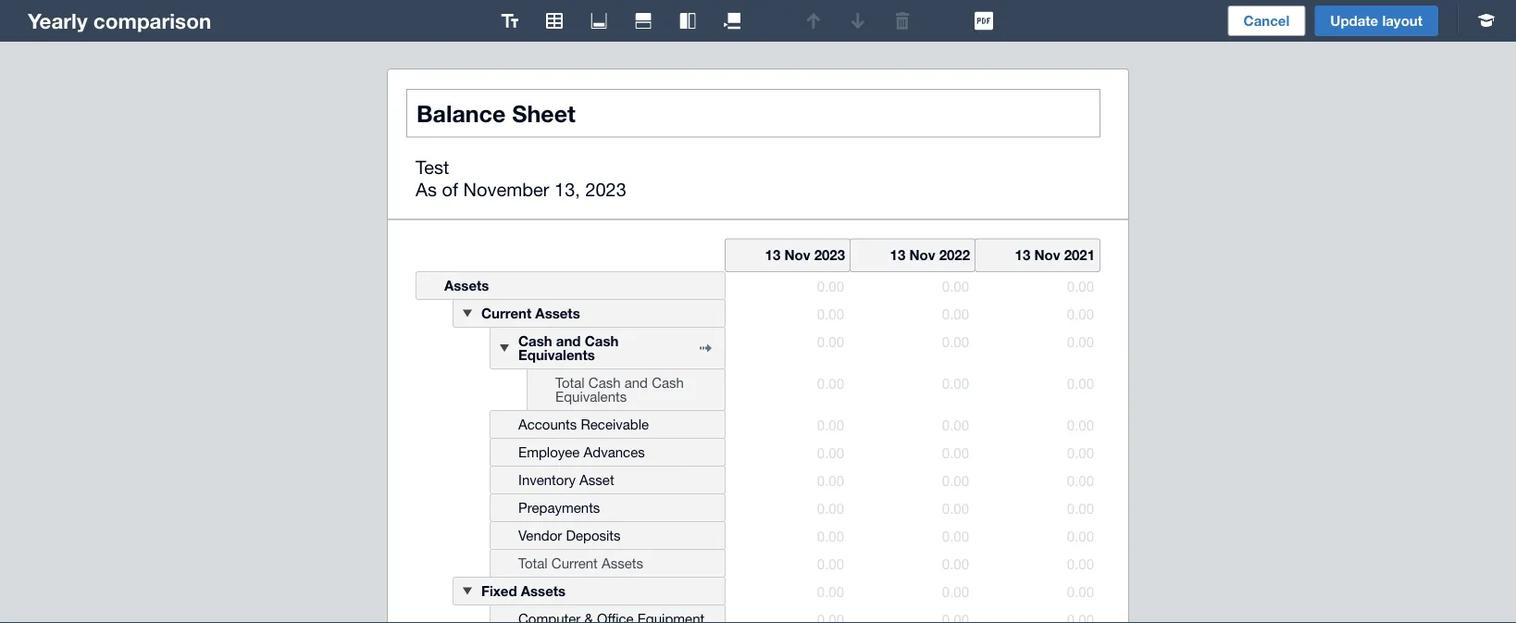Task type: locate. For each thing, give the bounding box(es) containing it.
0 horizontal spatial total
[[519, 555, 548, 571]]

advances
[[584, 444, 645, 460]]

1 horizontal spatial 2023
[[815, 247, 846, 263]]

and
[[556, 333, 581, 349], [625, 374, 648, 391]]

update layout button
[[1315, 6, 1439, 36]]

total inside total cash and cash equivalents
[[556, 374, 585, 391]]

and up "receivable"
[[625, 374, 648, 391]]

equivalents inside cash and cash equivalents
[[519, 347, 595, 363]]

2023
[[586, 178, 627, 200], [815, 247, 846, 263]]

1 vertical spatial 2023
[[815, 247, 846, 263]]

13 for 13 nov 2021
[[1015, 247, 1031, 263]]

current up cash and cash equivalents
[[482, 305, 532, 322]]

footer image
[[581, 2, 618, 39]]

1 horizontal spatial current
[[552, 555, 598, 571]]

0 vertical spatial current
[[482, 305, 532, 322]]

0 horizontal spatial and
[[556, 333, 581, 349]]

2 horizontal spatial nov
[[1035, 247, 1061, 263]]

update
[[1331, 13, 1379, 29]]

1 vertical spatial and
[[625, 374, 648, 391]]

1 horizontal spatial and
[[625, 374, 648, 391]]

update layout
[[1331, 13, 1423, 29]]

0 vertical spatial and
[[556, 333, 581, 349]]

total down vendor at the left of the page
[[519, 555, 548, 571]]

1 horizontal spatial total
[[556, 374, 585, 391]]

test
[[416, 156, 449, 178]]

13 nov 2023
[[765, 247, 846, 263]]

2021
[[1065, 247, 1096, 263]]

0 vertical spatial 2023
[[586, 178, 627, 200]]

fixed assets
[[482, 583, 566, 599]]

yearly
[[28, 8, 88, 33]]

text block image
[[492, 2, 529, 39]]

equivalents inside total cash and cash equivalents
[[556, 388, 627, 404]]

3 nov from the left
[[1035, 247, 1061, 263]]

1 horizontal spatial nov
[[910, 247, 936, 263]]

receivable
[[581, 416, 649, 432]]

equivalents up accounts receivable
[[556, 388, 627, 404]]

cancel button
[[1229, 6, 1306, 36]]

1 nov from the left
[[785, 247, 811, 263]]

1 vertical spatial total
[[519, 555, 548, 571]]

inventory
[[519, 472, 576, 488]]

1 vertical spatial equivalents
[[556, 388, 627, 404]]

cancel
[[1244, 13, 1290, 29]]

1 13 from the left
[[765, 247, 781, 263]]

assets right fixed at the left of the page
[[521, 583, 566, 599]]

nov for 2023
[[785, 247, 811, 263]]

page break image
[[714, 2, 751, 39]]

equivalents
[[519, 347, 595, 363], [556, 388, 627, 404]]

2022
[[940, 247, 971, 263]]

13 for 13 nov 2023
[[765, 247, 781, 263]]

0 vertical spatial total
[[556, 374, 585, 391]]

1 horizontal spatial 13
[[890, 247, 906, 263]]

2 horizontal spatial 13
[[1015, 247, 1031, 263]]

export to pdf image
[[966, 2, 1003, 39]]

total down cash and cash equivalents
[[556, 374, 585, 391]]

vendor deposits
[[519, 527, 621, 543]]

13
[[765, 247, 781, 263], [890, 247, 906, 263], [1015, 247, 1031, 263]]

0 horizontal spatial 13
[[765, 247, 781, 263]]

nov
[[785, 247, 811, 263], [910, 247, 936, 263], [1035, 247, 1061, 263]]

and inside total cash and cash equivalents
[[625, 374, 648, 391]]

3 13 from the left
[[1015, 247, 1031, 263]]

equivalents down current assets
[[519, 347, 595, 363]]

2 nov from the left
[[910, 247, 936, 263]]

current
[[482, 305, 532, 322], [552, 555, 598, 571]]

0.00
[[818, 278, 845, 294], [943, 278, 970, 294], [1068, 278, 1095, 294], [818, 306, 845, 322], [943, 306, 970, 322], [1068, 306, 1095, 322], [818, 334, 845, 350], [943, 334, 970, 350], [1068, 334, 1095, 350], [818, 375, 845, 392], [943, 375, 970, 392], [1068, 375, 1095, 392], [818, 417, 845, 433], [943, 417, 970, 433], [1068, 417, 1095, 433], [818, 445, 845, 461], [943, 445, 970, 461], [1068, 445, 1095, 461], [818, 473, 845, 489], [943, 473, 970, 489], [1068, 473, 1095, 489], [818, 500, 845, 517], [943, 500, 970, 517], [1068, 500, 1095, 517], [818, 528, 845, 544], [943, 528, 970, 544], [1068, 528, 1095, 544], [818, 556, 845, 572], [943, 556, 970, 572], [1068, 556, 1095, 572], [818, 584, 845, 600], [943, 584, 970, 600], [1068, 584, 1095, 600]]

1 vertical spatial current
[[552, 555, 598, 571]]

cash
[[519, 333, 553, 349], [585, 333, 619, 349], [589, 374, 621, 391], [652, 374, 684, 391]]

current down vendor deposits
[[552, 555, 598, 571]]

0 horizontal spatial nov
[[785, 247, 811, 263]]

accounts receivable
[[519, 416, 649, 432]]

2 13 from the left
[[890, 247, 906, 263]]

13 for 13 nov 2022
[[890, 247, 906, 263]]

total
[[556, 374, 585, 391], [519, 555, 548, 571]]

assets up cash and cash equivalents
[[536, 305, 580, 322]]

assets
[[445, 277, 489, 294], [536, 305, 580, 322], [602, 555, 644, 571], [521, 583, 566, 599]]

0 vertical spatial equivalents
[[519, 347, 595, 363]]

cash and cash equivalents
[[519, 333, 619, 363]]

0 horizontal spatial 2023
[[586, 178, 627, 200]]

asset
[[580, 472, 615, 488]]

and down current assets
[[556, 333, 581, 349]]



Task type: vqa. For each thing, say whether or not it's contained in the screenshot.
2nd 476.79 link from the right 476.79
no



Task type: describe. For each thing, give the bounding box(es) containing it.
13,
[[555, 178, 580, 200]]

nov for 2021
[[1035, 247, 1061, 263]]

and inside cash and cash equivalents
[[556, 333, 581, 349]]

prepayments
[[519, 499, 600, 516]]

columns image
[[670, 2, 707, 39]]

fixed
[[482, 583, 517, 599]]

comparison
[[93, 8, 211, 33]]

rows image
[[625, 2, 662, 39]]

0 horizontal spatial current
[[482, 305, 532, 322]]

assets up current assets
[[445, 277, 489, 294]]

2023 inside test as of november 13, 2023
[[586, 178, 627, 200]]

total current assets
[[519, 555, 644, 571]]

deposits
[[566, 527, 621, 543]]

total for total current assets
[[519, 555, 548, 571]]

move up image
[[795, 2, 833, 39]]

13 nov 2022
[[890, 247, 971, 263]]

total for total cash and cash equivalents
[[556, 374, 585, 391]]

of
[[442, 178, 458, 200]]

Enter a new title... field
[[407, 89, 1101, 137]]

total cash and cash equivalents
[[556, 374, 684, 404]]

tips and tricks image
[[1469, 2, 1506, 39]]

assets down deposits at the left of the page
[[602, 555, 644, 571]]

test as of november 13, 2023
[[416, 156, 627, 200]]

current assets
[[482, 305, 580, 322]]

inventory asset
[[519, 472, 615, 488]]

employee
[[519, 444, 580, 460]]

schedule image
[[536, 2, 573, 39]]

layout
[[1383, 13, 1423, 29]]

november
[[463, 178, 550, 200]]

13 nov 2021
[[1015, 247, 1096, 263]]

nov for 2022
[[910, 247, 936, 263]]

move down image
[[840, 2, 877, 39]]

accounts
[[519, 416, 577, 432]]

yearly comparison
[[28, 8, 211, 33]]

as
[[416, 178, 437, 200]]

vendor
[[519, 527, 562, 543]]

delete image
[[884, 2, 921, 39]]

employee advances
[[519, 444, 645, 460]]



